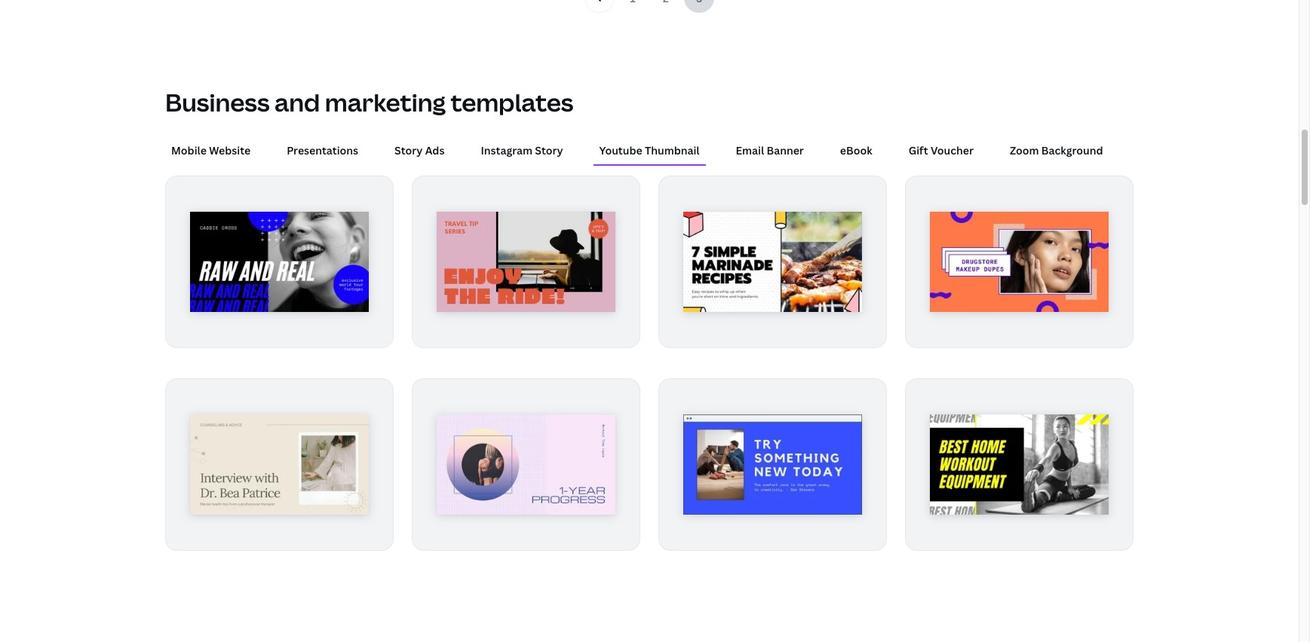 Task type: locate. For each thing, give the bounding box(es) containing it.
instagram story button
[[475, 137, 569, 165]]

blue and pink shapes neon noir fitness influencer youtube thumbnail set image
[[437, 414, 615, 515]]

voucher
[[931, 143, 974, 158]]

marketing
[[325, 86, 446, 119]]

zoom
[[1010, 143, 1039, 158]]

0 horizontal spatial story
[[395, 143, 423, 158]]

zoom background button
[[1004, 137, 1109, 165]]

gift voucher
[[909, 143, 974, 158]]

story ads button
[[388, 137, 451, 165]]

instagram
[[481, 143, 533, 158]]

mobile website
[[171, 143, 251, 158]]

templates
[[451, 86, 573, 119]]

black and yellow home fitness collection youtube thumbnail image
[[930, 414, 1109, 515]]

story right instagram in the left top of the page
[[535, 143, 563, 158]]

youtube thumbnail button
[[593, 137, 706, 165]]

story left ads
[[395, 143, 423, 158]]

1 story from the left
[[395, 143, 423, 158]]

story ads
[[395, 143, 445, 158]]

ads
[[425, 143, 445, 158]]

pink and orange photo travel influencer nostalgia youtube thumbnail set image
[[437, 212, 615, 312]]

coral and purple modern memphis beauty influencer youtube thumbnail set image
[[930, 212, 1109, 312]]

1 horizontal spatial story
[[535, 143, 563, 158]]

story
[[395, 143, 423, 158], [535, 143, 563, 158]]

blue photo digital brutalism diy influencer youtube thumbnail set image
[[683, 414, 862, 515]]

email banner button
[[730, 137, 810, 165]]

grey and cream polaroid wellness and self-care collection youtube thumbnail image
[[190, 414, 369, 515]]

youtube thumbnail
[[599, 143, 700, 158]]

gift
[[909, 143, 928, 158]]



Task type: describe. For each thing, give the bounding box(es) containing it.
mobile website button
[[165, 137, 257, 165]]

presentations button
[[281, 137, 364, 165]]

ebook
[[840, 143, 872, 158]]

business and marketing templates
[[165, 86, 573, 119]]

blue and white edgy musician collection youtube thumbnail image
[[190, 212, 369, 312]]

email banner
[[736, 143, 804, 158]]

instagram story
[[481, 143, 563, 158]]

2 story from the left
[[535, 143, 563, 158]]

mobile
[[171, 143, 207, 158]]

black and white nostalgia food collection youtube thumbnail image
[[683, 212, 862, 312]]

and
[[275, 86, 320, 119]]

website
[[209, 143, 251, 158]]

ebook button
[[834, 137, 878, 165]]

presentations
[[287, 143, 358, 158]]

banner
[[767, 143, 804, 158]]

youtube
[[599, 143, 642, 158]]

zoom background
[[1010, 143, 1103, 158]]

email
[[736, 143, 764, 158]]

background
[[1042, 143, 1103, 158]]

gift voucher button
[[903, 137, 980, 165]]

business
[[165, 86, 270, 119]]

thumbnail
[[645, 143, 700, 158]]



Task type: vqa. For each thing, say whether or not it's contained in the screenshot.
Email Banner
yes



